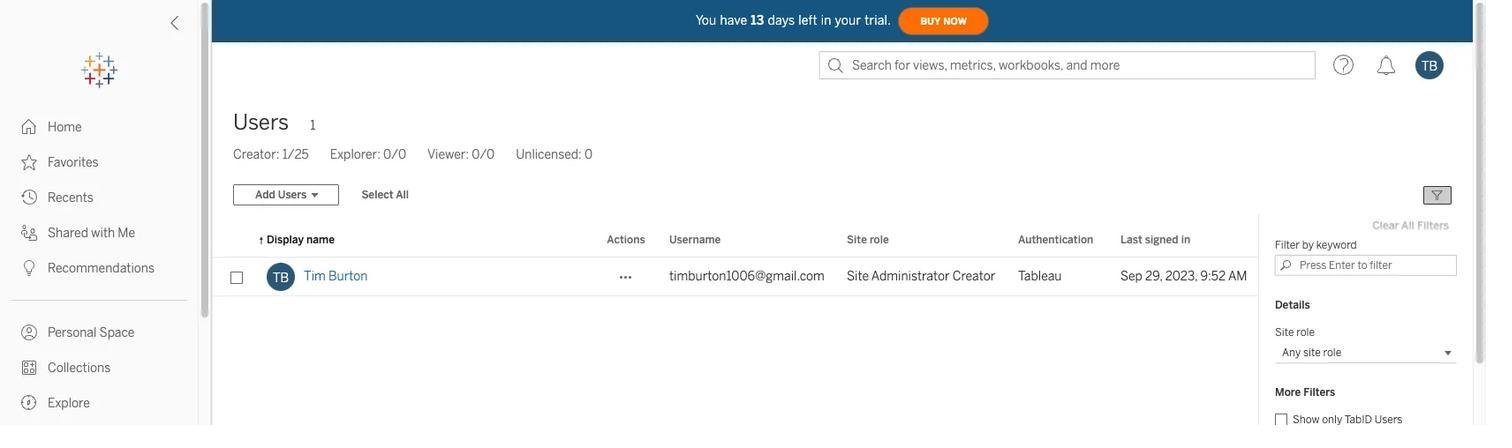 Task type: vqa. For each thing, say whether or not it's contained in the screenshot.
Groups
no



Task type: describe. For each thing, give the bounding box(es) containing it.
29,
[[1145, 269, 1163, 284]]

home link
[[0, 109, 198, 145]]

timburton1006@gmail.com
[[669, 269, 825, 284]]

13
[[751, 13, 764, 28]]

you have 13 days left in your trial.
[[696, 13, 891, 28]]

by text only_f5he34f image for explore
[[21, 396, 37, 411]]

buy now
[[920, 15, 967, 27]]

tableau
[[1018, 269, 1062, 284]]

0 vertical spatial site
[[847, 234, 867, 246]]

main navigation. press the up and down arrow keys to access links. element
[[0, 109, 198, 426]]

tim
[[304, 269, 326, 284]]

display name
[[267, 234, 335, 246]]

0 horizontal spatial in
[[821, 13, 831, 28]]

recommendations link
[[0, 251, 198, 286]]

all for clear
[[1401, 220, 1415, 232]]

recommendations
[[48, 261, 155, 276]]

site
[[1303, 347, 1321, 359]]

1 horizontal spatial site role
[[1275, 327, 1315, 339]]

explore
[[48, 396, 90, 411]]

1 vertical spatial filters
[[1304, 387, 1335, 399]]

recents link
[[0, 180, 198, 215]]

signed
[[1145, 234, 1179, 246]]

all for select
[[396, 189, 409, 201]]

sep 29, 2023, 9:52 am
[[1121, 269, 1247, 284]]

users inside popup button
[[278, 189, 307, 201]]

by text only_f5he34f image for collections
[[21, 360, 37, 376]]

display
[[267, 234, 304, 246]]

unlicensed:
[[516, 147, 582, 162]]

by text only_f5he34f image for favorites
[[21, 155, 37, 170]]

am
[[1228, 269, 1247, 284]]

site role inside grid
[[847, 234, 889, 246]]

by text only_f5he34f image for personal space
[[21, 325, 37, 341]]

site administrator creator
[[847, 269, 996, 284]]

by
[[1302, 239, 1314, 252]]

left
[[799, 13, 817, 28]]

viewer:
[[427, 147, 469, 162]]

name
[[307, 234, 335, 246]]

me
[[118, 226, 135, 241]]

by text only_f5he34f image for shared with me
[[21, 225, 37, 241]]

unlicensed: 0
[[516, 147, 593, 162]]

0/0 for explorer: 0/0
[[383, 147, 406, 162]]

shared with me link
[[0, 215, 198, 251]]

by text only_f5he34f image for home
[[21, 119, 37, 135]]

2 vertical spatial site
[[1275, 327, 1294, 339]]

recents
[[48, 191, 93, 206]]

now
[[943, 15, 967, 27]]

filter
[[1275, 239, 1300, 252]]

1/25
[[282, 147, 309, 162]]

favorites link
[[0, 145, 198, 180]]

1 vertical spatial role
[[1296, 327, 1315, 339]]

1
[[310, 118, 316, 133]]

Filter by keyword text field
[[1275, 255, 1457, 276]]

add users button
[[233, 185, 339, 206]]

buy
[[920, 15, 941, 27]]

2023,
[[1165, 269, 1198, 284]]

clear all filters
[[1372, 220, 1449, 232]]



Task type: locate. For each thing, give the bounding box(es) containing it.
row containing tim burton
[[212, 258, 1259, 297]]

in
[[821, 13, 831, 28], [1181, 234, 1191, 246]]

filters right more
[[1304, 387, 1335, 399]]

1 horizontal spatial all
[[1401, 220, 1415, 232]]

1 vertical spatial all
[[1401, 220, 1415, 232]]

filter by keyword
[[1275, 239, 1357, 252]]

any site role
[[1282, 347, 1342, 359]]

0 vertical spatial filters
[[1417, 220, 1449, 232]]

by text only_f5he34f image inside explore link
[[21, 396, 37, 411]]

by text only_f5he34f image inside shared with me link
[[21, 225, 37, 241]]

last
[[1121, 234, 1142, 246]]

collections link
[[0, 351, 198, 386]]

site role
[[847, 234, 889, 246], [1275, 327, 1315, 339]]

5 by text only_f5he34f image from the top
[[21, 325, 37, 341]]

by text only_f5he34f image inside recents link
[[21, 190, 37, 206]]

0 horizontal spatial 0/0
[[383, 147, 406, 162]]

2 vertical spatial role
[[1323, 347, 1342, 359]]

personal
[[48, 326, 97, 341]]

0/0
[[383, 147, 406, 162], [472, 147, 495, 162]]

by text only_f5he34f image left favorites
[[21, 155, 37, 170]]

navigation panel element
[[0, 53, 198, 426]]

0 horizontal spatial all
[[396, 189, 409, 201]]

0 vertical spatial by text only_f5he34f image
[[21, 260, 37, 276]]

creator: 1/25
[[233, 147, 309, 162]]

in inside grid
[[1181, 234, 1191, 246]]

1 by text only_f5he34f image from the top
[[21, 260, 37, 276]]

role inside popup button
[[1323, 347, 1342, 359]]

users up the creator:
[[233, 109, 289, 135]]

select all
[[362, 189, 409, 201]]

explore link
[[0, 386, 198, 421]]

tim burton link
[[304, 258, 368, 297]]

site up any
[[1275, 327, 1294, 339]]

site inside row
[[847, 269, 869, 284]]

0 vertical spatial role
[[870, 234, 889, 246]]

by text only_f5he34f image left explore
[[21, 396, 37, 411]]

by text only_f5he34f image left 'personal'
[[21, 325, 37, 341]]

1 vertical spatial by text only_f5he34f image
[[21, 360, 37, 376]]

in right signed
[[1181, 234, 1191, 246]]

select all button
[[350, 185, 420, 206]]

explorer: 0/0
[[330, 147, 406, 162]]

0 horizontal spatial site role
[[847, 234, 889, 246]]

role up the 'any site role'
[[1296, 327, 1315, 339]]

grid
[[212, 224, 1259, 426]]

1 vertical spatial site role
[[1275, 327, 1315, 339]]

users right add
[[278, 189, 307, 201]]

burton
[[328, 269, 368, 284]]

0 vertical spatial users
[[233, 109, 289, 135]]

more filters
[[1275, 387, 1335, 399]]

0 vertical spatial site role
[[847, 234, 889, 246]]

3 by text only_f5he34f image from the top
[[21, 190, 37, 206]]

row
[[212, 258, 1259, 297]]

Search for views, metrics, workbooks, and more text field
[[819, 51, 1316, 79]]

role
[[870, 234, 889, 246], [1296, 327, 1315, 339], [1323, 347, 1342, 359]]

site up site administrator creator
[[847, 234, 867, 246]]

1 horizontal spatial in
[[1181, 234, 1191, 246]]

site
[[847, 234, 867, 246], [847, 269, 869, 284], [1275, 327, 1294, 339]]

collections
[[48, 361, 111, 376]]

0/0 right 'explorer:'
[[383, 147, 406, 162]]

by text only_f5he34f image inside favorites link
[[21, 155, 37, 170]]

personal space link
[[0, 315, 198, 351]]

by text only_f5he34f image left recommendations
[[21, 260, 37, 276]]

2 horizontal spatial role
[[1323, 347, 1342, 359]]

by text only_f5he34f image left recents
[[21, 190, 37, 206]]

viewer: 0/0
[[427, 147, 495, 162]]

users
[[233, 109, 289, 135], [278, 189, 307, 201]]

all right clear
[[1401, 220, 1415, 232]]

creator:
[[233, 147, 279, 162]]

filters right clear
[[1417, 220, 1449, 232]]

by text only_f5he34f image
[[21, 119, 37, 135], [21, 155, 37, 170], [21, 190, 37, 206], [21, 225, 37, 241], [21, 325, 37, 341], [21, 396, 37, 411]]

all
[[396, 189, 409, 201], [1401, 220, 1415, 232]]

shared
[[48, 226, 88, 241]]

creator
[[953, 269, 996, 284]]

by text only_f5he34f image inside home link
[[21, 119, 37, 135]]

clear all filters button
[[1364, 215, 1457, 237]]

site left administrator
[[847, 269, 869, 284]]

4 by text only_f5he34f image from the top
[[21, 225, 37, 241]]

9:52
[[1200, 269, 1226, 284]]

1 vertical spatial site
[[847, 269, 869, 284]]

have
[[720, 13, 747, 28]]

with
[[91, 226, 115, 241]]

your
[[835, 13, 861, 28]]

sep
[[1121, 269, 1143, 284]]

site role up administrator
[[847, 234, 889, 246]]

0 horizontal spatial role
[[870, 234, 889, 246]]

in right left
[[821, 13, 831, 28]]

by text only_f5he34f image inside personal space link
[[21, 325, 37, 341]]

1 0/0 from the left
[[383, 147, 406, 162]]

add users
[[255, 189, 307, 201]]

tim burton
[[304, 269, 368, 284]]

trial.
[[865, 13, 891, 28]]

1 horizontal spatial 0/0
[[472, 147, 495, 162]]

last signed in
[[1121, 234, 1191, 246]]

0 vertical spatial all
[[396, 189, 409, 201]]

details
[[1275, 299, 1310, 312]]

0 vertical spatial in
[[821, 13, 831, 28]]

1 horizontal spatial role
[[1296, 327, 1315, 339]]

0/0 right 'viewer:'
[[472, 147, 495, 162]]

username
[[669, 234, 721, 246]]

by text only_f5he34f image
[[21, 260, 37, 276], [21, 360, 37, 376]]

1 by text only_f5he34f image from the top
[[21, 119, 37, 135]]

1 vertical spatial in
[[1181, 234, 1191, 246]]

space
[[99, 326, 135, 341]]

2 0/0 from the left
[[472, 147, 495, 162]]

2 by text only_f5he34f image from the top
[[21, 155, 37, 170]]

shared with me
[[48, 226, 135, 241]]

any site role button
[[1275, 343, 1457, 364]]

personal space
[[48, 326, 135, 341]]

0 horizontal spatial filters
[[1304, 387, 1335, 399]]

filters inside button
[[1417, 220, 1449, 232]]

administrator
[[871, 269, 950, 284]]

role right site
[[1323, 347, 1342, 359]]

by text only_f5he34f image for recents
[[21, 190, 37, 206]]

role up administrator
[[870, 234, 889, 246]]

grid containing tim burton
[[212, 224, 1259, 426]]

filters
[[1417, 220, 1449, 232], [1304, 387, 1335, 399]]

by text only_f5he34f image inside recommendations link
[[21, 260, 37, 276]]

select
[[362, 189, 393, 201]]

home
[[48, 120, 82, 135]]

site role up any
[[1275, 327, 1315, 339]]

by text only_f5he34f image left "collections"
[[21, 360, 37, 376]]

you
[[696, 13, 717, 28]]

explorer:
[[330, 147, 381, 162]]

clear
[[1372, 220, 1399, 232]]

by text only_f5he34f image left shared
[[21, 225, 37, 241]]

actions
[[607, 234, 645, 246]]

keyword
[[1316, 239, 1357, 252]]

2 by text only_f5he34f image from the top
[[21, 360, 37, 376]]

more
[[1275, 387, 1301, 399]]

authentication
[[1018, 234, 1094, 246]]

favorites
[[48, 155, 99, 170]]

0
[[585, 147, 593, 162]]

0/0 for viewer: 0/0
[[472, 147, 495, 162]]

add
[[255, 189, 275, 201]]

by text only_f5he34f image left home
[[21, 119, 37, 135]]

all right select at the left top
[[396, 189, 409, 201]]

by text only_f5he34f image for recommendations
[[21, 260, 37, 276]]

any
[[1282, 347, 1301, 359]]

1 vertical spatial users
[[278, 189, 307, 201]]

buy now button
[[898, 7, 989, 35]]

1 horizontal spatial filters
[[1417, 220, 1449, 232]]

by text only_f5he34f image inside collections link
[[21, 360, 37, 376]]

days
[[768, 13, 795, 28]]

6 by text only_f5he34f image from the top
[[21, 396, 37, 411]]



